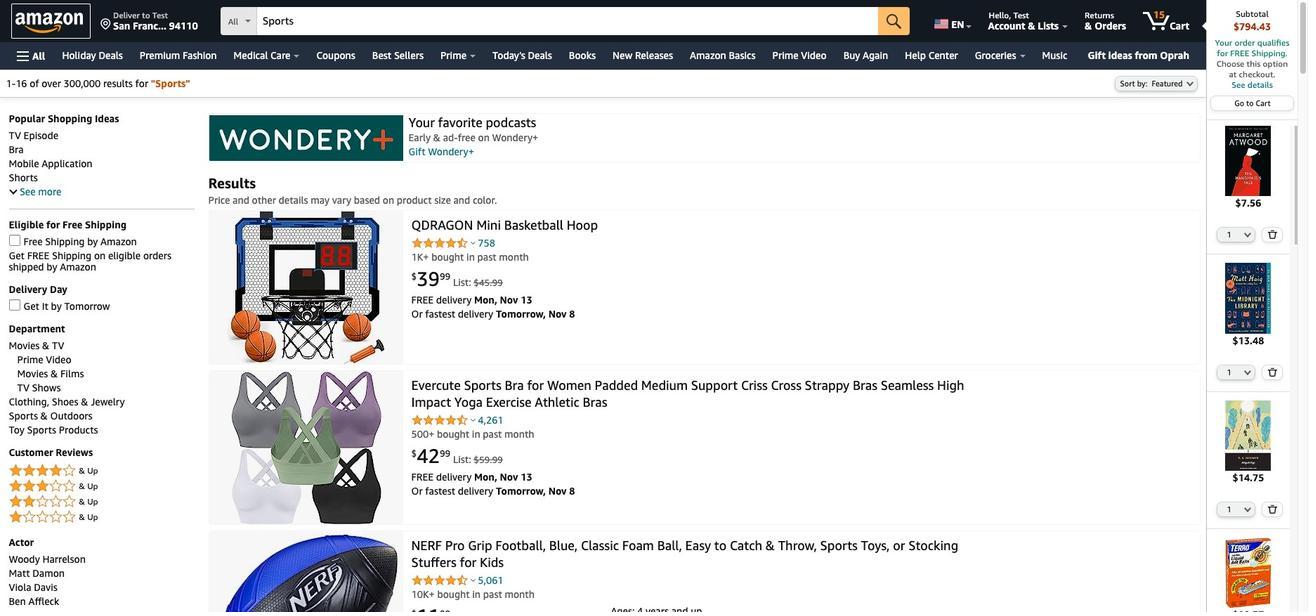 Task type: locate. For each thing, give the bounding box(es) containing it.
amazon up day
[[60, 261, 96, 273]]

delete image up the midnight library: a gma book club pick (a novel) image
[[1268, 230, 1278, 239]]

amazon
[[690, 49, 727, 61], [101, 236, 137, 248], [60, 261, 96, 273]]

checkbox image down the delivery
[[9, 300, 20, 311]]

on for by
[[94, 250, 106, 262]]

free down 39
[[412, 294, 434, 306]]

get left it
[[24, 300, 39, 312]]

& up link up the 2 stars & up element
[[9, 463, 194, 480]]

shorts link
[[9, 172, 38, 184]]

your inside your favorite podcasts early & ad-free on wondery+ gift wondery+
[[409, 115, 435, 130]]

99 inside '$ 42 99 list: $59.99 free delivery mon, nov 13 or fastest delivery tomorrow, nov 8'
[[440, 448, 451, 459]]

to for go to cart
[[1247, 98, 1254, 108]]

fastest down 42
[[425, 485, 456, 497]]

help
[[906, 49, 926, 61]]

1 horizontal spatial and
[[454, 194, 470, 206]]

new releases
[[613, 49, 673, 61]]

1 horizontal spatial all
[[228, 16, 238, 27]]

1 vertical spatial on
[[383, 194, 394, 206]]

& down the 2 stars & up element
[[79, 512, 85, 523]]

0 vertical spatial by
[[87, 236, 98, 248]]

free down 42
[[412, 471, 434, 483]]

delivery down 39
[[436, 294, 472, 306]]

get it by tomorrow link
[[9, 300, 110, 312]]

$ down 500+
[[412, 448, 417, 459]]

free for 42
[[412, 471, 434, 483]]

1 1 from the top
[[1228, 230, 1232, 239]]

free delivery mon, nov 13 element for 39
[[412, 294, 533, 306]]

3 up from the top
[[87, 497, 98, 507]]

1-
[[6, 77, 16, 89]]

damon
[[32, 568, 65, 580]]

2 99 from the top
[[440, 448, 451, 459]]

free up at
[[1231, 48, 1250, 58]]

returns
[[1085, 10, 1115, 20]]

0 vertical spatial past
[[478, 251, 497, 263]]

& up link down "3 stars & up" element
[[9, 509, 194, 526]]

wondery+ down ad-
[[428, 146, 474, 158]]

order
[[1235, 37, 1256, 48]]

2 fastest from the top
[[425, 485, 456, 497]]

amazon inside "navigation" navigation
[[690, 49, 727, 61]]

color.
[[473, 194, 497, 206]]

bought for 42
[[437, 428, 470, 440]]

extender expand image
[[9, 187, 17, 195]]

choose
[[1217, 58, 1245, 69]]

& up toy sports products link
[[40, 410, 48, 422]]

2 horizontal spatial to
[[1247, 98, 1254, 108]]

& inside your favorite podcasts early & ad-free on wondery+ gift wondery+
[[434, 132, 441, 144]]

1 list: from the top
[[453, 277, 471, 289]]

list: for 39
[[453, 277, 471, 289]]

clothing,
[[9, 396, 49, 408]]

2 $ from the top
[[412, 448, 417, 459]]

$ inside '$ 42 99 list: $59.99 free delivery mon, nov 13 or fastest delivery tomorrow, nov 8'
[[412, 448, 417, 459]]

99 for 42
[[440, 448, 451, 459]]

& left ad-
[[434, 132, 441, 144]]

in down 4,261 link
[[472, 428, 481, 440]]

& down reviews
[[79, 466, 85, 476]]

1 up malgudi days (penguin classics) image
[[1228, 367, 1232, 376]]

3 1 from the top
[[1228, 505, 1232, 514]]

popover image left the 758
[[471, 241, 476, 245]]

to right the easy
[[715, 538, 727, 554]]

1 horizontal spatial video
[[802, 49, 827, 61]]

by for it
[[51, 300, 62, 312]]

dropdown image right featured on the right top of page
[[1187, 81, 1194, 87]]

2 free delivery mon, nov 13 element from the top
[[412, 471, 533, 483]]

delete image up terro t300b liquid ant killer, 12 bait stations 'image'
[[1268, 505, 1278, 514]]

99 down 500+ bought in past month
[[440, 448, 451, 459]]

video inside "navigation" navigation
[[802, 49, 827, 61]]

customer reviews element
[[9, 463, 194, 526]]

0 horizontal spatial all
[[32, 50, 45, 62]]

1 vertical spatial bras
[[583, 395, 608, 410]]

free inside '$ 42 99 list: $59.99 free delivery mon, nov 13 or fastest delivery tomorrow, nov 8'
[[412, 471, 434, 483]]

to right go at the top right of the page
[[1247, 98, 1254, 108]]

1 fastest from the top
[[425, 308, 456, 320]]

list: left $45.99
[[453, 277, 471, 289]]

All search field
[[220, 7, 910, 37]]

list:
[[453, 277, 471, 289], [453, 454, 471, 466]]

mon, inside '$ 42 99 list: $59.99 free delivery mon, nov 13 or fastest delivery tomorrow, nov 8'
[[474, 471, 498, 483]]

prime
[[441, 49, 467, 61], [773, 49, 799, 61], [17, 354, 43, 366]]

department
[[9, 323, 65, 335]]

0 vertical spatial in
[[467, 251, 475, 263]]

tomorrow, inside '$ 42 99 list: $59.99 free delivery mon, nov 13 or fastest delivery tomorrow, nov 8'
[[496, 485, 546, 497]]

your
[[1216, 37, 1233, 48], [409, 115, 435, 130]]

0 horizontal spatial bras
[[583, 395, 608, 410]]

0 vertical spatial fastest
[[425, 308, 456, 320]]

1 vertical spatial fastest
[[425, 485, 456, 497]]

13 for 39
[[521, 294, 533, 306]]

$ for 39
[[412, 270, 417, 282]]

deals
[[99, 49, 123, 61], [528, 49, 552, 61]]

popular shopping ideas
[[9, 113, 119, 125]]

cart down see details link
[[1257, 98, 1271, 108]]

on right based
[[383, 194, 394, 206]]

1 up terro t300b liquid ant killer, 12 bait stations 'image'
[[1228, 505, 1232, 514]]

best sellers
[[372, 49, 424, 61]]

1 or fastest delivery tomorrow, nov 8 element from the top
[[412, 308, 575, 320]]

free inside free shipping by amazon get free shipping on eligible orders shipped by amazon
[[24, 236, 43, 248]]

to right deliver at the top
[[142, 10, 150, 20]]

dropdown image down $14.75
[[1245, 507, 1252, 512]]

delete image for $7.56
[[1268, 230, 1278, 239]]

0 vertical spatial get
[[9, 250, 25, 262]]

seamless
[[881, 378, 934, 393]]

up for 4 stars & up element
[[87, 466, 98, 476]]

1 dropdown image from the top
[[1245, 369, 1252, 375]]

delete image up malgudi days (penguin classics) image
[[1268, 367, 1278, 376]]

0 horizontal spatial prime
[[17, 354, 43, 366]]

nerf pro grip football, blue, classic foam ball, easy to catch & throw, sports toys, or stocking stuffers for kids image
[[215, 534, 398, 612]]

1 99 from the top
[[440, 270, 451, 282]]

all up medical
[[228, 16, 238, 27]]

None submit
[[879, 7, 910, 35], [1263, 228, 1283, 242], [1263, 365, 1283, 379], [1263, 503, 1283, 517], [879, 7, 910, 35], [1263, 228, 1283, 242], [1263, 365, 1283, 379], [1263, 503, 1283, 517]]

bra up exercise
[[505, 378, 524, 393]]

amazon basics
[[690, 49, 756, 61]]

1 & up link from the top
[[9, 463, 194, 480]]

delete image
[[1268, 230, 1278, 239], [1268, 367, 1278, 376], [1268, 505, 1278, 514]]

get down eligible
[[9, 250, 25, 262]]

$ inside '$ 39 99 list: $45.99 free delivery mon, nov 13 or fastest delivery tomorrow, nov 8'
[[412, 270, 417, 282]]

actor woody harrelson matt damon viola davis ben affleck
[[9, 537, 86, 608]]

account & lists
[[989, 20, 1059, 32]]

on
[[478, 132, 490, 144], [383, 194, 394, 206], [94, 250, 106, 262]]

and right size
[[454, 194, 470, 206]]

& up for 3rd '& up' link
[[79, 497, 98, 507]]

dropdown image for $13.48
[[1245, 369, 1252, 375]]

mon, down $59.99
[[474, 471, 498, 483]]

0 vertical spatial your
[[1216, 37, 1233, 48]]

checkbox image for free shipping by amazon
[[9, 235, 20, 246]]

shipping.
[[1252, 48, 1288, 58]]

0 vertical spatial 13
[[521, 294, 533, 306]]

1 deals from the left
[[99, 49, 123, 61]]

4 & up from the top
[[79, 512, 98, 523]]

or inside '$ 39 99 list: $45.99 free delivery mon, nov 13 or fastest delivery tomorrow, nov 8'
[[412, 308, 423, 320]]

0 horizontal spatial details
[[279, 194, 308, 206]]

up down the 2 stars & up element
[[87, 512, 98, 523]]

0 horizontal spatial and
[[233, 194, 249, 206]]

1 vertical spatial 8
[[570, 485, 575, 497]]

1 vertical spatial delete image
[[1268, 367, 1278, 376]]

0 vertical spatial tomorrow,
[[496, 308, 546, 320]]

movies down department
[[9, 340, 40, 352]]

0 horizontal spatial test
[[152, 10, 168, 20]]

or fastest delivery tomorrow, nov 8 element down $45.99
[[412, 308, 575, 320]]

1 $ from the top
[[412, 270, 417, 282]]

hello,
[[989, 10, 1012, 20]]

0 horizontal spatial amazon
[[60, 261, 96, 273]]

see up go at the top right of the page
[[1232, 79, 1246, 90]]

1 vertical spatial $
[[412, 448, 417, 459]]

& up link up 1 star & up element on the bottom left
[[9, 478, 194, 495]]

2 test from the left
[[1014, 10, 1030, 20]]

to for deliver to test san franc... 94110‌
[[142, 10, 150, 20]]

mon, for 39
[[474, 294, 498, 306]]

0 horizontal spatial your
[[409, 115, 435, 130]]

0 vertical spatial checkbox image
[[9, 235, 20, 246]]

see right extender expand image
[[20, 186, 36, 198]]

0 vertical spatial free
[[63, 219, 82, 231]]

0 horizontal spatial video
[[46, 354, 71, 366]]

0 vertical spatial wondery+
[[492, 132, 539, 144]]

4 up from the top
[[87, 512, 98, 523]]

all
[[228, 16, 238, 27], [32, 50, 45, 62]]

1 mon, from the top
[[474, 294, 498, 306]]

premium fashion
[[140, 49, 217, 61]]

0 vertical spatial or
[[412, 308, 423, 320]]

up up "3 stars & up" element
[[87, 466, 98, 476]]

up down 4 stars & up element
[[87, 481, 98, 492]]

movies & films link
[[17, 368, 84, 380]]

2 1 from the top
[[1228, 367, 1232, 376]]

list: inside '$ 42 99 list: $59.99 free delivery mon, nov 13 or fastest delivery tomorrow, nov 8'
[[453, 454, 471, 466]]

Search Amazon text field
[[257, 8, 879, 34]]

wondery+ down podcasts
[[492, 132, 539, 144]]

1
[[1228, 230, 1232, 239], [1228, 367, 1232, 376], [1228, 505, 1232, 514]]

0 horizontal spatial on
[[94, 250, 106, 262]]

1 vertical spatial video
[[46, 354, 71, 366]]

0 vertical spatial dropdown image
[[1245, 369, 1252, 375]]

list: left $59.99
[[453, 454, 471, 466]]

video left buy
[[802, 49, 827, 61]]

3 delete image from the top
[[1268, 505, 1278, 514]]

94110‌
[[169, 20, 198, 32]]

0 horizontal spatial deals
[[99, 49, 123, 61]]

tv up "bra" link
[[9, 130, 21, 142]]

fastest for 39
[[425, 308, 456, 320]]

1 8 from the top
[[570, 308, 575, 320]]

department movies & tv prime video movies & films tv shows clothing, shoes & jewelry sports & outdoors toy sports products
[[9, 323, 125, 436]]

prime video link left buy
[[764, 46, 836, 65]]

1 horizontal spatial prime video link
[[764, 46, 836, 65]]

1 vertical spatial 99
[[440, 448, 451, 459]]

free
[[458, 132, 476, 144]]

1 vertical spatial dropdown image
[[1245, 507, 1252, 512]]

0 vertical spatial popover image
[[471, 241, 476, 245]]

bought for 39
[[432, 251, 464, 263]]

1 vertical spatial checkbox image
[[9, 300, 20, 311]]

free delivery mon, nov 13 element down $59.99
[[412, 471, 533, 483]]

mon, inside '$ 39 99 list: $45.99 free delivery mon, nov 13 or fastest delivery tomorrow, nov 8'
[[474, 294, 498, 306]]

padded
[[595, 378, 638, 393]]

dropdown image
[[1187, 81, 1194, 87], [1245, 232, 1252, 238]]

1 vertical spatial 1
[[1228, 367, 1232, 376]]

free for 39
[[412, 294, 434, 306]]

evercute sports bra for women padded medium support criss cross strappy bras seamless high impact yoga exercise athletic bras image
[[231, 371, 381, 525]]

1 vertical spatial all
[[32, 50, 45, 62]]

1 horizontal spatial to
[[715, 538, 727, 554]]

new releases link
[[605, 46, 682, 65]]

for up popover icon
[[460, 555, 477, 570]]

2 tomorrow, from the top
[[496, 485, 546, 497]]

2 vertical spatial in
[[473, 589, 481, 601]]

1 vertical spatial or
[[412, 485, 423, 497]]

1 horizontal spatial dropdown image
[[1245, 232, 1252, 238]]

your left order
[[1216, 37, 1233, 48]]

to inside deliver to test san franc... 94110‌
[[142, 10, 150, 20]]

high
[[938, 378, 965, 393]]

prime link
[[432, 46, 484, 65]]

2 up from the top
[[87, 481, 98, 492]]

bought right 10k+
[[438, 589, 470, 601]]

2 checkbox image from the top
[[9, 300, 20, 311]]

1 test from the left
[[152, 10, 168, 20]]

sports inside evercute sports bra for women padded medium support criss cross strappy bras seamless high impact yoga exercise athletic bras
[[464, 378, 502, 393]]

on inside free shipping by amazon get free shipping on eligible orders shipped by amazon
[[94, 250, 106, 262]]

bras down padded in the left of the page
[[583, 395, 608, 410]]

& up link down 4 stars & up element
[[9, 494, 194, 511]]

the midnight library: a gma book club pick (a novel) image
[[1214, 263, 1284, 334]]

hello, test
[[989, 10, 1030, 20]]

bra inside evercute sports bra for women padded medium support criss cross strappy bras seamless high impact yoga exercise athletic bras
[[505, 378, 524, 393]]

for right eligible
[[46, 219, 60, 231]]

go to cart
[[1235, 98, 1271, 108]]

free delivery mon, nov 13 element
[[412, 294, 533, 306], [412, 471, 533, 483]]

movies & tv link
[[9, 340, 64, 352]]

0 vertical spatial all
[[228, 16, 238, 27]]

10k+
[[412, 589, 435, 601]]

tomorrow, inside '$ 39 99 list: $45.99 free delivery mon, nov 13 or fastest delivery tomorrow, nov 8'
[[496, 308, 546, 320]]

deals for today's deals
[[528, 49, 552, 61]]

1 vertical spatial popover image
[[471, 419, 476, 422]]

or fastest delivery tomorrow, nov 8 element down $59.99
[[412, 485, 575, 497]]

0 vertical spatial see
[[1232, 79, 1246, 90]]

checkbox image down eligible
[[9, 235, 20, 246]]

prime right the "basics"
[[773, 49, 799, 61]]

gift ideas from oprah
[[1088, 49, 1190, 61]]

2 13 from the top
[[521, 471, 533, 483]]

checkbox image inside get it by tomorrow link
[[9, 300, 20, 311]]

1 vertical spatial list:
[[453, 454, 471, 466]]

8 inside '$ 39 99 list: $45.99 free delivery mon, nov 13 or fastest delivery tomorrow, nov 8'
[[570, 308, 575, 320]]

for left order
[[1218, 48, 1229, 58]]

in up $45.99
[[467, 251, 475, 263]]

3 & up from the top
[[79, 497, 98, 507]]

1-16 of over 300,000 results for "sports"
[[6, 77, 190, 89]]

2 vertical spatial to
[[715, 538, 727, 554]]

0 horizontal spatial gift
[[409, 146, 426, 158]]

13 inside '$ 42 99 list: $59.99 free delivery mon, nov 13 or fastest delivery tomorrow, nov 8'
[[521, 471, 533, 483]]

by up day
[[47, 261, 57, 273]]

or down 39
[[412, 308, 423, 320]]

toy sports products link
[[9, 424, 98, 436]]

"sports"
[[151, 77, 190, 89]]

by right it
[[51, 300, 62, 312]]

2 or from the top
[[412, 485, 423, 497]]

dropdown image down $13.48
[[1245, 369, 1252, 375]]

& up for 4th '& up' link
[[79, 512, 98, 523]]

2 delete image from the top
[[1268, 367, 1278, 376]]

2 dropdown image from the top
[[1245, 507, 1252, 512]]

gift inside "navigation" navigation
[[1088, 49, 1106, 61]]

and down results
[[233, 194, 249, 206]]

bras right strappy
[[853, 378, 878, 393]]

$13.48
[[1233, 334, 1265, 346]]

500+
[[412, 428, 435, 440]]

details inside the your order qualifies for free shipping. choose this option at checkout. see details
[[1248, 79, 1274, 90]]

1 vertical spatial gift
[[409, 146, 426, 158]]

up for "3 stars & up" element
[[87, 481, 98, 492]]

free inside '$ 39 99 list: $45.99 free delivery mon, nov 13 or fastest delivery tomorrow, nov 8'
[[412, 294, 434, 306]]

podcasts
[[486, 115, 537, 130]]

2 horizontal spatial prime
[[773, 49, 799, 61]]

2 deals from the left
[[528, 49, 552, 61]]

today's deals link
[[484, 46, 561, 65]]

0 horizontal spatial free
[[24, 236, 43, 248]]

test
[[152, 10, 168, 20], [1014, 10, 1030, 20]]

1 tomorrow, from the top
[[496, 308, 546, 320]]

results price and other details may vary based on product size and color.
[[208, 175, 497, 206]]

1 vertical spatial free delivery mon, nov 13 element
[[412, 471, 533, 483]]

department element
[[9, 340, 194, 436]]

1 for $14.75
[[1228, 505, 1232, 514]]

bra inside tv episode bra mobile application shorts
[[9, 144, 24, 156]]

0 vertical spatial month
[[499, 251, 529, 263]]

hoop
[[567, 218, 598, 233]]

checkbox image
[[9, 235, 20, 246], [9, 300, 20, 311]]

up for the 2 stars & up element
[[87, 497, 98, 507]]

0 horizontal spatial dropdown image
[[1187, 81, 1194, 87]]

2 popover image from the top
[[471, 419, 476, 422]]

1 popover image from the top
[[471, 241, 476, 245]]

1 horizontal spatial cart
[[1257, 98, 1271, 108]]

$59.99
[[474, 454, 503, 466]]

delivery
[[436, 294, 472, 306], [458, 308, 494, 320], [436, 471, 472, 483], [458, 485, 494, 497]]

1 vertical spatial tomorrow,
[[496, 485, 546, 497]]

1 horizontal spatial free
[[63, 219, 82, 231]]

1 vertical spatial tv
[[52, 340, 64, 352]]

details
[[1248, 79, 1274, 90], [279, 194, 308, 206]]

2 vertical spatial month
[[505, 589, 535, 601]]

& up down "3 stars & up" element
[[79, 497, 98, 507]]

& inside returns & orders
[[1085, 20, 1093, 32]]

1 horizontal spatial on
[[383, 194, 394, 206]]

39
[[417, 267, 440, 291]]

fastest inside '$ 42 99 list: $59.99 free delivery mon, nov 13 or fastest delivery tomorrow, nov 8'
[[425, 485, 456, 497]]

& up
[[79, 466, 98, 476], [79, 481, 98, 492], [79, 497, 98, 507], [79, 512, 98, 523]]

8 for 42
[[570, 485, 575, 497]]

eligible
[[108, 250, 141, 262]]

0 vertical spatial video
[[802, 49, 827, 61]]

1 vertical spatial dropdown image
[[1245, 232, 1252, 238]]

in for 42
[[472, 428, 481, 440]]

0 vertical spatial list:
[[453, 277, 471, 289]]

episode
[[24, 130, 58, 142]]

2 & up from the top
[[79, 481, 98, 492]]

1 13 from the top
[[521, 294, 533, 306]]

past down the 758
[[478, 251, 497, 263]]

popular shopping ideas element
[[9, 130, 194, 198]]

0 vertical spatial bought
[[432, 251, 464, 263]]

1 vertical spatial bra
[[505, 378, 524, 393]]

jewelry
[[91, 396, 125, 408]]

delivery down 42
[[436, 471, 472, 483]]

free up free shipping by amazon get free shipping on eligible orders shipped by amazon
[[63, 219, 82, 231]]

2 vertical spatial tv
[[17, 382, 29, 394]]

1 or from the top
[[412, 308, 423, 320]]

0 vertical spatial bra
[[9, 144, 24, 156]]

amazon up eligible
[[101, 236, 137, 248]]

oprah
[[1161, 49, 1190, 61]]

details up go to cart
[[1248, 79, 1274, 90]]

your up early
[[409, 115, 435, 130]]

results
[[103, 77, 133, 89]]

bra
[[9, 144, 24, 156], [505, 378, 524, 393]]

qdragon mini basketball hoop image
[[228, 211, 385, 364]]

0 vertical spatial mon,
[[474, 294, 498, 306]]

mon, for 42
[[474, 471, 498, 483]]

to inside go to cart link
[[1247, 98, 1254, 108]]

fastest inside '$ 39 99 list: $45.99 free delivery mon, nov 13 or fastest delivery tomorrow, nov 8'
[[425, 308, 456, 320]]

dropdown image
[[1245, 369, 1252, 375], [1245, 507, 1252, 512]]

or for 42
[[412, 485, 423, 497]]

or fastest delivery tomorrow, nov 8 element
[[412, 308, 575, 320], [412, 485, 575, 497]]

1 vertical spatial by
[[47, 261, 57, 273]]

2 mon, from the top
[[474, 471, 498, 483]]

early
[[409, 132, 431, 144]]

4,261 link
[[478, 414, 504, 426]]

1 checkbox image from the top
[[9, 235, 20, 246]]

ideas
[[1109, 49, 1133, 61]]

0 vertical spatial on
[[478, 132, 490, 144]]

amazon left the "basics"
[[690, 49, 727, 61]]

1 horizontal spatial details
[[1248, 79, 1274, 90]]

13
[[521, 294, 533, 306], [521, 471, 533, 483]]

free inside free shipping by amazon get free shipping on eligible orders shipped by amazon
[[27, 250, 49, 262]]

1 up from the top
[[87, 466, 98, 476]]

1 horizontal spatial amazon
[[101, 236, 137, 248]]

delete image for $14.75
[[1268, 505, 1278, 514]]

exercise
[[486, 395, 532, 410]]

list: inside '$ 39 99 list: $45.99 free delivery mon, nov 13 or fastest delivery tomorrow, nov 8'
[[453, 277, 471, 289]]

popover image
[[471, 579, 476, 582]]

& down 4 stars & up element
[[79, 481, 85, 492]]

and
[[233, 194, 249, 206], [454, 194, 470, 206]]

tv down department
[[52, 340, 64, 352]]

prime right the sellers
[[441, 49, 467, 61]]

0 horizontal spatial see
[[20, 186, 36, 198]]

2 or fastest delivery tomorrow, nov 8 element from the top
[[412, 485, 575, 497]]

$ down the 1k+
[[412, 270, 417, 282]]

8 inside '$ 42 99 list: $59.99 free delivery mon, nov 13 or fastest delivery tomorrow, nov 8'
[[570, 485, 575, 497]]

$ 42 99 list: $59.99 free delivery mon, nov 13 or fastest delivery tomorrow, nov 8
[[412, 445, 575, 497]]

list: for 42
[[453, 454, 471, 466]]

films
[[60, 368, 84, 380]]

free down eligible
[[24, 236, 43, 248]]

subtotal $794.43
[[1234, 8, 1272, 32]]

1 horizontal spatial gift
[[1088, 49, 1106, 61]]

test left 94110‌ on the top left of page
[[152, 10, 168, 20]]

all inside "all" search field
[[228, 16, 238, 27]]

2 horizontal spatial amazon
[[690, 49, 727, 61]]

or inside '$ 42 99 list: $59.99 free delivery mon, nov 13 or fastest delivery tomorrow, nov 8'
[[412, 485, 423, 497]]

go
[[1235, 98, 1245, 108]]

shoes
[[52, 396, 78, 408]]

2 8 from the top
[[570, 485, 575, 497]]

2 vertical spatial shipping
[[52, 250, 92, 262]]

checkbox image for get it by tomorrow
[[9, 300, 20, 311]]

bra up "mobile"
[[9, 144, 24, 156]]

0 vertical spatial details
[[1248, 79, 1274, 90]]

delivery down $59.99
[[458, 485, 494, 497]]

1 vertical spatial free
[[24, 236, 43, 248]]

2 list: from the top
[[453, 454, 471, 466]]

0 vertical spatial to
[[142, 10, 150, 20]]

past down 4,261
[[483, 428, 502, 440]]

nerf pro grip football, blue, classic foam ball, easy to catch & throw, sports toys, or stocking stuffers for kids link
[[412, 538, 959, 570]]

& right catch
[[766, 538, 775, 554]]

1 horizontal spatial deals
[[528, 49, 552, 61]]

bought right 500+
[[437, 428, 470, 440]]

see inside the popular shopping ideas element
[[20, 186, 36, 198]]

video up movies & films link
[[46, 354, 71, 366]]

& up for third '& up' link from the bottom of the the customer reviews element
[[79, 481, 98, 492]]

delivery down $45.99
[[458, 308, 494, 320]]

1 & up from the top
[[79, 466, 98, 476]]

0 vertical spatial cart
[[1170, 20, 1190, 32]]

1 vertical spatial past
[[483, 428, 502, 440]]

based
[[354, 194, 380, 206]]

get
[[9, 250, 25, 262], [24, 300, 39, 312]]

tv up clothing, at the left bottom
[[17, 382, 29, 394]]

on inside your favorite podcasts early & ad-free on wondery+ gift wondery+
[[478, 132, 490, 144]]

2 & up link from the top
[[9, 478, 194, 495]]

1 vertical spatial prime video link
[[17, 354, 71, 366]]

it
[[42, 300, 48, 312]]

99 inside '$ 39 99 list: $45.99 free delivery mon, nov 13 or fastest delivery tomorrow, nov 8'
[[440, 270, 451, 282]]

1 delete image from the top
[[1268, 230, 1278, 239]]

movies up the tv shows link
[[17, 368, 48, 380]]

your inside the your order qualifies for free shipping. choose this option at checkout. see details
[[1216, 37, 1233, 48]]

0 horizontal spatial prime video link
[[17, 354, 71, 366]]

2 vertical spatial delete image
[[1268, 505, 1278, 514]]

matt damon link
[[9, 568, 65, 580]]

758 link
[[478, 237, 495, 249]]

popover image
[[471, 241, 476, 245], [471, 419, 476, 422]]

1 free delivery mon, nov 13 element from the top
[[412, 294, 533, 306]]

13 inside '$ 39 99 list: $45.99 free delivery mon, nov 13 or fastest delivery tomorrow, nov 8'
[[521, 294, 533, 306]]

1 horizontal spatial your
[[1216, 37, 1233, 48]]

sports up yoga
[[464, 378, 502, 393]]

sports
[[464, 378, 502, 393], [9, 410, 38, 422], [27, 424, 56, 436], [821, 538, 858, 554]]

for up the athletic
[[527, 378, 544, 393]]

2 horizontal spatial on
[[478, 132, 490, 144]]

2 vertical spatial on
[[94, 250, 106, 262]]

& up down the 2 stars & up element
[[79, 512, 98, 523]]

0 vertical spatial delete image
[[1268, 230, 1278, 239]]



Task type: describe. For each thing, give the bounding box(es) containing it.
& left the lists
[[1029, 20, 1036, 32]]

past for 42
[[483, 428, 502, 440]]

music link
[[1034, 46, 1076, 65]]

popular
[[9, 113, 45, 125]]

ben
[[9, 596, 26, 608]]

99 for 39
[[440, 270, 451, 282]]

& up shows
[[51, 368, 58, 380]]

amazon image
[[15, 13, 84, 34]]

15
[[1154, 8, 1166, 20]]

0 vertical spatial movies
[[9, 340, 40, 352]]

football,
[[496, 538, 546, 554]]

1k+
[[412, 251, 429, 263]]

woody
[[9, 554, 40, 565]]

customer reviews
[[9, 447, 93, 459]]

navigation navigation
[[0, 0, 1298, 612]]

coupons link
[[308, 46, 364, 65]]

13 for 42
[[521, 471, 533, 483]]

gift inside your favorite podcasts early & ad-free on wondery+ gift wondery+
[[409, 146, 426, 158]]

delete image for $13.48
[[1268, 367, 1278, 376]]

medical
[[234, 49, 268, 61]]

viola
[[9, 582, 31, 594]]

for right results
[[135, 77, 148, 89]]

delivery
[[9, 284, 47, 296]]

1 star & up element
[[9, 509, 194, 526]]

$794.43
[[1234, 20, 1272, 32]]

or
[[894, 538, 906, 554]]

your for favorite
[[409, 115, 435, 130]]

bra for sports
[[505, 378, 524, 393]]

support
[[691, 378, 738, 393]]

foam
[[623, 538, 654, 554]]

for inside nerf pro grip football, blue, classic foam ball, easy to catch & throw, sports toys, or stocking stuffers for kids
[[460, 555, 477, 570]]

buy again
[[844, 49, 889, 61]]

0 vertical spatial shipping
[[85, 219, 127, 231]]

san
[[113, 20, 130, 32]]

2 vertical spatial past
[[483, 589, 502, 601]]

gift ideas from oprah link
[[1083, 46, 1196, 65]]

sellers
[[394, 49, 424, 61]]

1 vertical spatial get
[[24, 300, 39, 312]]

sort by: featured
[[1121, 79, 1183, 88]]

0 horizontal spatial wondery+
[[428, 146, 474, 158]]

video inside department movies & tv prime video movies & films tv shows clothing, shoes & jewelry sports & outdoors toy sports products
[[46, 354, 71, 366]]

to inside nerf pro grip football, blue, classic foam ball, easy to catch & throw, sports toys, or stocking stuffers for kids
[[715, 538, 727, 554]]

qdragon
[[412, 218, 473, 233]]

& up for first '& up' link from the top of the the customer reviews element
[[79, 466, 98, 476]]

by:
[[1138, 79, 1148, 88]]

favorite
[[438, 115, 483, 130]]

1 horizontal spatial bras
[[853, 378, 878, 393]]

1 vertical spatial cart
[[1257, 98, 1271, 108]]

1 for $7.56
[[1228, 230, 1232, 239]]

easy
[[686, 538, 711, 554]]

your favorite podcasts image
[[209, 115, 403, 161]]

0 vertical spatial prime video link
[[764, 46, 836, 65]]

1 and from the left
[[233, 194, 249, 206]]

your for order
[[1216, 37, 1233, 48]]

or for 39
[[412, 308, 423, 320]]

ad-
[[443, 132, 458, 144]]

your order qualifies for free shipping. choose this option at checkout. see details
[[1216, 37, 1290, 90]]

bra for episode
[[9, 144, 24, 156]]

actor element
[[9, 554, 194, 608]]

checkout.
[[1240, 69, 1276, 79]]

en link
[[927, 4, 978, 39]]

4 & up link from the top
[[9, 509, 194, 526]]

reviews
[[56, 447, 93, 459]]

month for 39
[[499, 251, 529, 263]]

all button
[[11, 42, 52, 70]]

tomorrow, for 39
[[496, 308, 546, 320]]

eligible
[[9, 219, 44, 231]]

orders
[[143, 250, 172, 262]]

free for shipping
[[27, 250, 49, 262]]

amazon basics link
[[682, 46, 764, 65]]

& down "3 stars & up" element
[[79, 497, 85, 507]]

over
[[42, 77, 61, 89]]

evercute
[[412, 378, 461, 393]]

basketball
[[505, 218, 564, 233]]

athletic
[[535, 395, 580, 410]]

fastest for 42
[[425, 485, 456, 497]]

5,061
[[478, 575, 504, 587]]

1 vertical spatial amazon
[[101, 236, 137, 248]]

3 & up link from the top
[[9, 494, 194, 511]]

0 vertical spatial dropdown image
[[1187, 81, 1194, 87]]

1 for $13.48
[[1228, 367, 1232, 376]]

in for 39
[[467, 251, 475, 263]]

medium
[[642, 378, 688, 393]]

prime inside department movies & tv prime video movies & films tv shows clothing, shoes & jewelry sports & outdoors toy sports products
[[17, 354, 43, 366]]

popover image for 42
[[471, 419, 476, 422]]

today's
[[493, 49, 526, 61]]

subtotal
[[1237, 8, 1269, 19]]

get inside free shipping by amazon get free shipping on eligible orders shipped by amazon
[[9, 250, 25, 262]]

month for 42
[[505, 428, 535, 440]]

yoga
[[455, 395, 483, 410]]

go to cart link
[[1212, 96, 1294, 110]]

1 horizontal spatial wondery+
[[492, 132, 539, 144]]

8 for 39
[[570, 308, 575, 320]]

free inside the your order qualifies for free shipping. choose this option at checkout. see details
[[1231, 48, 1250, 58]]

all inside all button
[[32, 50, 45, 62]]

from
[[1135, 49, 1158, 61]]

for inside the your order qualifies for free shipping. choose this option at checkout. see details
[[1218, 48, 1229, 58]]

medical care link
[[225, 46, 308, 65]]

by for shipping
[[87, 236, 98, 248]]

3 stars & up element
[[9, 478, 194, 495]]

orders
[[1095, 20, 1127, 32]]

& up 'outdoors'
[[81, 396, 88, 408]]

& inside nerf pro grip football, blue, classic foam ball, easy to catch & throw, sports toys, or stocking stuffers for kids
[[766, 538, 775, 554]]

10k+ bought in past month
[[412, 589, 535, 601]]

sports down sports & outdoors link
[[27, 424, 56, 436]]

see inside the your order qualifies for free shipping. choose this option at checkout. see details
[[1232, 79, 1246, 90]]

strappy
[[805, 378, 850, 393]]

help center link
[[897, 46, 967, 65]]

on for podcasts
[[478, 132, 490, 144]]

the handmaid&#39;s tale image
[[1214, 126, 1284, 196]]

prime video
[[773, 49, 827, 61]]

ben affleck link
[[9, 596, 59, 608]]

& down department
[[42, 340, 49, 352]]

1 vertical spatial shipping
[[45, 236, 85, 248]]

evercute sports bra for women padded medium support criss cross strappy bras seamless high impact yoga exercise athletic bras
[[412, 378, 965, 410]]

groceries link
[[967, 46, 1034, 65]]

pro
[[445, 538, 465, 554]]

stocking
[[909, 538, 959, 554]]

lists
[[1038, 20, 1059, 32]]

free delivery mon, nov 13 element for 42
[[412, 471, 533, 483]]

option
[[1264, 58, 1289, 69]]

ball,
[[658, 538, 682, 554]]

gift wondery+ link
[[409, 146, 474, 158]]

sports down clothing, at the left bottom
[[9, 410, 38, 422]]

up for 1 star & up element on the bottom left
[[87, 512, 98, 523]]

deliver
[[113, 10, 140, 20]]

kids
[[480, 555, 504, 570]]

grip
[[468, 538, 492, 554]]

free shipping by amazon get free shipping on eligible orders shipped by amazon
[[9, 236, 172, 273]]

for inside evercute sports bra for women padded medium support criss cross strappy bras seamless high impact yoga exercise athletic bras
[[527, 378, 544, 393]]

mini
[[477, 218, 501, 233]]

sports inside nerf pro grip football, blue, classic foam ball, easy to catch & throw, sports toys, or stocking stuffers for kids
[[821, 538, 858, 554]]

test inside deliver to test san franc... 94110‌
[[152, 10, 168, 20]]

nerf pro grip football, blue, classic foam ball, easy to catch & throw, sports toys, or stocking stuffers for kids
[[412, 538, 959, 570]]

4 stars & up element
[[9, 463, 194, 480]]

or fastest delivery tomorrow, nov 8 element for 42
[[412, 485, 575, 497]]

new
[[613, 49, 633, 61]]

details inside results price and other details may vary based on product size and color.
[[279, 194, 308, 206]]

2 and from the left
[[454, 194, 470, 206]]

returns & orders
[[1085, 10, 1127, 32]]

your favorite podcasts early & ad-free on wondery+ gift wondery+
[[409, 115, 539, 158]]

0 horizontal spatial cart
[[1170, 20, 1190, 32]]

or fastest delivery tomorrow, nov 8 element for 39
[[412, 308, 575, 320]]

1 vertical spatial movies
[[17, 368, 48, 380]]

malgudi days (penguin classics) image
[[1214, 400, 1284, 471]]

featured
[[1152, 79, 1183, 88]]

prime for prime
[[441, 49, 467, 61]]

help center
[[906, 49, 959, 61]]

prime for prime video
[[773, 49, 799, 61]]

care
[[271, 49, 291, 61]]

dropdown image inside "navigation" navigation
[[1245, 232, 1252, 238]]

deals for holiday deals
[[99, 49, 123, 61]]

popover image for 39
[[471, 241, 476, 245]]

terro t300b liquid ant killer, 12 bait stations image
[[1214, 538, 1284, 608]]

on inside results price and other details may vary based on product size and color.
[[383, 194, 394, 206]]

see more button
[[9, 186, 61, 198]]

tv inside tv episode bra mobile application shorts
[[9, 130, 21, 142]]

shorts
[[9, 172, 38, 184]]

sort
[[1121, 79, 1136, 88]]

tomorrow, for 42
[[496, 485, 546, 497]]

past for 39
[[478, 251, 497, 263]]

dropdown image for $14.75
[[1245, 507, 1252, 512]]

again
[[863, 49, 889, 61]]

toy
[[9, 424, 25, 436]]

mobile
[[9, 158, 39, 170]]

$14.75
[[1233, 472, 1265, 484]]

product
[[397, 194, 432, 206]]

matt
[[9, 568, 30, 580]]

$ 39 99 list: $45.99 free delivery mon, nov 13 or fastest delivery tomorrow, nov 8
[[412, 267, 575, 320]]

$ for 42
[[412, 448, 417, 459]]

2 stars & up element
[[9, 494, 194, 511]]

may
[[311, 194, 330, 206]]

2 vertical spatial amazon
[[60, 261, 96, 273]]

2 vertical spatial bought
[[438, 589, 470, 601]]



Task type: vqa. For each thing, say whether or not it's contained in the screenshot.
+ Follow
no



